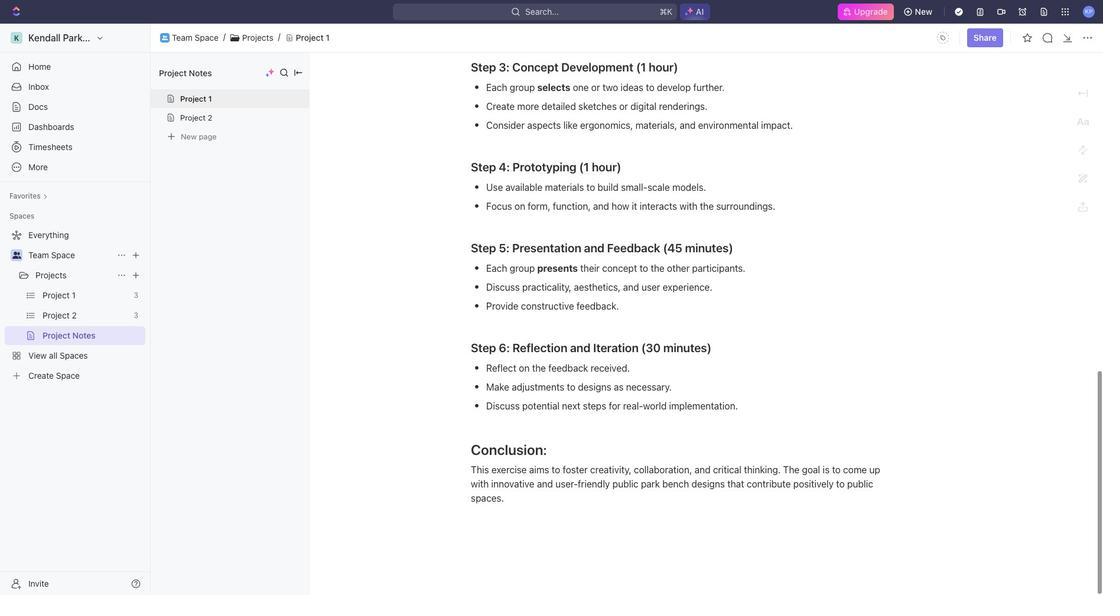 Task type: locate. For each thing, give the bounding box(es) containing it.
0 horizontal spatial public
[[613, 479, 639, 490]]

spaces down favorites
[[9, 212, 34, 221]]

1 vertical spatial minutes)
[[664, 341, 712, 355]]

step left 4: in the top left of the page
[[471, 160, 497, 174]]

0 vertical spatial spaces
[[9, 212, 34, 221]]

1 horizontal spatial with
[[680, 201, 698, 212]]

0 horizontal spatial projects link
[[35, 266, 112, 285]]

1 vertical spatial space
[[51, 250, 75, 260]]

0 horizontal spatial 2
[[72, 310, 77, 320]]

1 vertical spatial group
[[510, 263, 535, 274]]

1 vertical spatial 3
[[134, 311, 138, 320]]

0 vertical spatial new
[[916, 7, 933, 17]]

surroundings.
[[717, 201, 776, 212]]

3 up project notes link
[[134, 311, 138, 320]]

designs down critical
[[692, 479, 726, 490]]

2 3 from the top
[[134, 311, 138, 320]]

step left '3:'
[[471, 60, 497, 74]]

docs link
[[5, 98, 145, 116]]

1 vertical spatial discuss
[[487, 401, 520, 412]]

0 vertical spatial team space link
[[172, 32, 219, 43]]

1 vertical spatial each
[[487, 263, 508, 274]]

4:
[[499, 160, 510, 174]]

1 horizontal spatial projects
[[242, 32, 274, 42]]

(45
[[664, 241, 683, 255]]

spaces up create space link on the bottom left
[[60, 351, 88, 361]]

space right user group icon
[[195, 32, 219, 42]]

the down models.
[[701, 201, 714, 212]]

kp button
[[1080, 2, 1099, 21]]

team space inside sidebar navigation
[[28, 250, 75, 260]]

2 inside sidebar navigation
[[72, 310, 77, 320]]

search...
[[526, 7, 559, 17]]

(1 up use available materials to build small-scale models.
[[580, 160, 590, 174]]

minutes) right the (30
[[664, 341, 712, 355]]

project 2
[[180, 113, 212, 122], [43, 310, 77, 320]]

2 up "page"
[[208, 113, 212, 122]]

0 vertical spatial the
[[701, 201, 714, 212]]

0 vertical spatial (1
[[637, 60, 647, 74]]

2 down project 1 link
[[72, 310, 77, 320]]

1 horizontal spatial 1
[[208, 94, 212, 103]]

0 horizontal spatial spaces
[[9, 212, 34, 221]]

0 vertical spatial with
[[680, 201, 698, 212]]

team space link for user group image
[[28, 246, 112, 265]]

and down renderings.
[[680, 120, 696, 131]]

0 horizontal spatial or
[[592, 82, 601, 93]]

0 vertical spatial discuss
[[487, 282, 520, 293]]

tree
[[5, 226, 145, 386]]

1 vertical spatial or
[[620, 101, 629, 112]]

1 public from the left
[[613, 479, 639, 490]]

create more detailed sketches or digital renderings.
[[487, 101, 708, 112]]

step
[[471, 60, 497, 74], [471, 160, 497, 174], [471, 241, 497, 255], [471, 341, 497, 355]]

projects inside sidebar navigation
[[35, 270, 67, 280]]

0 vertical spatial on
[[515, 201, 526, 212]]

bench
[[663, 479, 690, 490]]

2 step from the top
[[471, 160, 497, 174]]

1 horizontal spatial project 2
[[180, 113, 212, 122]]

project 2 down project 1 link
[[43, 310, 77, 320]]

1 vertical spatial notes
[[73, 331, 96, 341]]

new for new page
[[181, 132, 197, 141]]

1 horizontal spatial designs
[[692, 479, 726, 490]]

ai
[[697, 7, 704, 17]]

1 vertical spatial on
[[519, 363, 530, 374]]

team inside sidebar navigation
[[28, 250, 49, 260]]

ergonomics,
[[581, 120, 634, 131]]

2 horizontal spatial the
[[701, 201, 714, 212]]

on left form,
[[515, 201, 526, 212]]

0 vertical spatial hour)
[[649, 60, 679, 74]]

renderings.
[[660, 101, 708, 112]]

step for step 4: prototyping (1 hour)
[[471, 160, 497, 174]]

to right aims
[[552, 465, 561, 475]]

0 vertical spatial minutes)
[[686, 241, 734, 255]]

timesheets
[[28, 142, 73, 152]]

3 right project 1 link
[[134, 291, 138, 300]]

2 each from the top
[[487, 263, 508, 274]]

new button
[[899, 2, 940, 21]]

0 horizontal spatial new
[[181, 132, 197, 141]]

3 step from the top
[[471, 241, 497, 255]]

1 3 from the top
[[134, 291, 138, 300]]

0 vertical spatial project 2
[[180, 113, 212, 122]]

0 horizontal spatial designs
[[578, 382, 612, 393]]

1 horizontal spatial projects link
[[242, 32, 274, 43]]

hour) up develop
[[649, 60, 679, 74]]

goal
[[803, 465, 821, 475]]

with down this
[[471, 479, 489, 490]]

focus on form, function, and how it interacts with the surroundings.
[[487, 201, 776, 212]]

kendall parks's workspace
[[28, 33, 146, 43]]

1 vertical spatial project 2
[[43, 310, 77, 320]]

0 horizontal spatial with
[[471, 479, 489, 490]]

one
[[573, 82, 589, 93]]

0 horizontal spatial project notes
[[43, 331, 96, 341]]

home link
[[5, 57, 145, 76]]

new left "page"
[[181, 132, 197, 141]]

and left user
[[624, 282, 640, 293]]

new right upgrade
[[916, 7, 933, 17]]

favorites button
[[5, 189, 52, 203]]

materials
[[545, 182, 585, 193]]

1 vertical spatial 1
[[208, 94, 212, 103]]

space down everything link
[[51, 250, 75, 260]]

team space down everything
[[28, 250, 75, 260]]

discuss
[[487, 282, 520, 293], [487, 401, 520, 412]]

1 group from the top
[[510, 82, 535, 93]]

to right "is"
[[833, 465, 841, 475]]

up
[[870, 465, 881, 475]]

0 horizontal spatial project 2
[[43, 310, 77, 320]]

1 each from the top
[[487, 82, 508, 93]]

1 vertical spatial team space link
[[28, 246, 112, 265]]

2 discuss from the top
[[487, 401, 520, 412]]

team space for user group icon
[[172, 32, 219, 42]]

to right ideas
[[646, 82, 655, 93]]

1 horizontal spatial team
[[172, 32, 193, 42]]

space for user group image
[[51, 250, 75, 260]]

and down aims
[[537, 479, 553, 490]]

1 vertical spatial project notes
[[43, 331, 96, 341]]

1 vertical spatial 2
[[72, 310, 77, 320]]

prototyping
[[513, 160, 577, 174]]

2
[[208, 113, 212, 122], [72, 310, 77, 320]]

0 horizontal spatial create
[[28, 371, 54, 381]]

iteration
[[594, 341, 639, 355]]

0 vertical spatial designs
[[578, 382, 612, 393]]

the up adjustments
[[533, 363, 546, 374]]

0 horizontal spatial team space
[[28, 250, 75, 260]]

reflect on the feedback received.
[[487, 363, 630, 374]]

0 vertical spatial create
[[487, 101, 515, 112]]

designs inside this exercise aims to foster creativity, collaboration, and critical thinking. the goal is to come up with innovative and user-friendly public park bench designs that contribute positively to public spaces.
[[692, 479, 726, 490]]

1 horizontal spatial the
[[651, 263, 665, 274]]

participants.
[[693, 263, 746, 274]]

provide constructive feedback.
[[487, 301, 619, 312]]

project 1 inside sidebar navigation
[[43, 290, 76, 300]]

0 horizontal spatial team
[[28, 250, 49, 260]]

space down the view all spaces link
[[56, 371, 80, 381]]

spaces
[[9, 212, 34, 221], [60, 351, 88, 361]]

0 horizontal spatial 1
[[72, 290, 76, 300]]

discuss down make at the left of the page
[[487, 401, 520, 412]]

team space link right user group icon
[[172, 32, 219, 43]]

new inside "button"
[[916, 7, 933, 17]]

k
[[14, 33, 19, 42]]

1 horizontal spatial team space
[[172, 32, 219, 42]]

group
[[510, 82, 535, 93], [510, 263, 535, 274]]

each down '3:'
[[487, 82, 508, 93]]

notes
[[189, 68, 212, 78], [73, 331, 96, 341]]

0 vertical spatial team space
[[172, 32, 219, 42]]

project notes up the view all spaces link
[[43, 331, 96, 341]]

sidebar navigation
[[0, 24, 153, 595]]

team space
[[172, 32, 219, 42], [28, 250, 75, 260]]

practicality,
[[523, 282, 572, 293]]

0 vertical spatial project 1
[[296, 32, 330, 42]]

development
[[562, 60, 634, 74]]

0 vertical spatial group
[[510, 82, 535, 93]]

step left 6:
[[471, 341, 497, 355]]

1 horizontal spatial team space link
[[172, 32, 219, 43]]

exercise
[[492, 465, 527, 475]]

projects link
[[242, 32, 274, 43], [35, 266, 112, 285]]

1 horizontal spatial (1
[[637, 60, 647, 74]]

public down come
[[848, 479, 874, 490]]

project notes down user group icon
[[159, 68, 212, 78]]

spaces.
[[471, 493, 504, 504]]

designs up 'steps'
[[578, 382, 612, 393]]

minutes) up participants. at right
[[686, 241, 734, 255]]

discuss for discuss potential next steps for real-world implementation.
[[487, 401, 520, 412]]

1 horizontal spatial 2
[[208, 113, 212, 122]]

1 vertical spatial the
[[651, 263, 665, 274]]

0 vertical spatial notes
[[189, 68, 212, 78]]

constructive
[[521, 301, 575, 312]]

team space link down everything link
[[28, 246, 112, 265]]

1 vertical spatial spaces
[[60, 351, 88, 361]]

and up feedback
[[571, 341, 591, 355]]

0 horizontal spatial notes
[[73, 331, 96, 341]]

1 vertical spatial project 1
[[180, 94, 212, 103]]

foster
[[563, 465, 588, 475]]

4 step from the top
[[471, 341, 497, 355]]

group for practicality,
[[510, 263, 535, 274]]

and
[[680, 120, 696, 131], [594, 201, 610, 212], [585, 241, 605, 255], [624, 282, 640, 293], [571, 341, 591, 355], [695, 465, 711, 475], [537, 479, 553, 490]]

come
[[844, 465, 868, 475]]

2 horizontal spatial project 1
[[296, 32, 330, 42]]

0 vertical spatial team
[[172, 32, 193, 42]]

group up practicality,
[[510, 263, 535, 274]]

step 5: presentation and feedback (45 minutes)
[[471, 241, 734, 255]]

0 vertical spatial space
[[195, 32, 219, 42]]

0 vertical spatial each
[[487, 82, 508, 93]]

1 horizontal spatial public
[[848, 479, 874, 490]]

create space
[[28, 371, 80, 381]]

0 horizontal spatial team space link
[[28, 246, 112, 265]]

on for reflect
[[519, 363, 530, 374]]

2 vertical spatial the
[[533, 363, 546, 374]]

0 horizontal spatial project 1
[[43, 290, 76, 300]]

implementation.
[[670, 401, 739, 412]]

group up more
[[510, 82, 535, 93]]

step left 5:
[[471, 241, 497, 255]]

step for step 5: presentation and feedback (45 minutes)
[[471, 241, 497, 255]]

and left "how"
[[594, 201, 610, 212]]

hour) up build
[[592, 160, 622, 174]]

0 horizontal spatial (1
[[580, 160, 590, 174]]

with down models.
[[680, 201, 698, 212]]

2 vertical spatial 1
[[72, 290, 76, 300]]

or left two at right top
[[592, 82, 601, 93]]

0 vertical spatial or
[[592, 82, 601, 93]]

1 vertical spatial create
[[28, 371, 54, 381]]

3 for 1
[[134, 291, 138, 300]]

create inside tree
[[28, 371, 54, 381]]

1 horizontal spatial project notes
[[159, 68, 212, 78]]

1 vertical spatial new
[[181, 132, 197, 141]]

on right 'reflect'
[[519, 363, 530, 374]]

1 step from the top
[[471, 60, 497, 74]]

1 vertical spatial with
[[471, 479, 489, 490]]

1 vertical spatial team
[[28, 250, 49, 260]]

their
[[581, 263, 600, 274]]

(1 up ideas
[[637, 60, 647, 74]]

1 discuss from the top
[[487, 282, 520, 293]]

minutes) for step 5: presentation and feedback (45 minutes)
[[686, 241, 734, 255]]

projects for the rightmost projects link
[[242, 32, 274, 42]]

discuss for discuss practicality, aesthetics, and user experience.
[[487, 282, 520, 293]]

team space link for user group icon
[[172, 32, 219, 43]]

develop
[[657, 82, 691, 93]]

3
[[134, 291, 138, 300], [134, 311, 138, 320]]

0 horizontal spatial hour)
[[592, 160, 622, 174]]

critical
[[714, 465, 742, 475]]

user group image
[[12, 252, 21, 259]]

3 for 2
[[134, 311, 138, 320]]

discuss up provide
[[487, 282, 520, 293]]

tree containing everything
[[5, 226, 145, 386]]

1 horizontal spatial project 1
[[180, 94, 212, 103]]

to up next
[[567, 382, 576, 393]]

or left digital
[[620, 101, 629, 112]]

feedback
[[549, 363, 589, 374]]

1 horizontal spatial or
[[620, 101, 629, 112]]

friendly
[[578, 479, 610, 490]]

project notes inside sidebar navigation
[[43, 331, 96, 341]]

is
[[823, 465, 830, 475]]

team space right user group icon
[[172, 32, 219, 42]]

0 vertical spatial projects
[[242, 32, 274, 42]]

1 horizontal spatial create
[[487, 101, 515, 112]]

each down 5:
[[487, 263, 508, 274]]

create up consider
[[487, 101, 515, 112]]

the up user
[[651, 263, 665, 274]]

team right user group icon
[[172, 32, 193, 42]]

this
[[471, 465, 489, 475]]

0 vertical spatial projects link
[[242, 32, 274, 43]]

dropdown menu image
[[934, 28, 953, 47]]

2 vertical spatial project 1
[[43, 290, 76, 300]]

0 vertical spatial 1
[[326, 32, 330, 42]]

feedback
[[608, 241, 661, 255]]

0 vertical spatial 3
[[134, 291, 138, 300]]

create
[[487, 101, 515, 112], [28, 371, 54, 381]]

each group selects one or two ideas to develop further.
[[487, 82, 725, 93]]

project 2 up new page
[[180, 113, 212, 122]]

necessary.
[[627, 382, 672, 393]]

public
[[613, 479, 639, 490], [848, 479, 874, 490]]

team
[[172, 32, 193, 42], [28, 250, 49, 260]]

team right user group image
[[28, 250, 49, 260]]

public down creativity,
[[613, 479, 639, 490]]

use
[[487, 182, 503, 193]]

creativity,
[[591, 465, 632, 475]]

collaboration,
[[634, 465, 693, 475]]

models.
[[673, 182, 707, 193]]

0 horizontal spatial projects
[[35, 270, 67, 280]]

2 group from the top
[[510, 263, 535, 274]]

1 vertical spatial designs
[[692, 479, 726, 490]]

this exercise aims to foster creativity, collaboration, and critical thinking. the goal is to come up with innovative and user-friendly public park bench designs that contribute positively to public spaces.
[[471, 465, 883, 504]]

1 vertical spatial team space
[[28, 250, 75, 260]]

potential
[[523, 401, 560, 412]]

create down view
[[28, 371, 54, 381]]

1 vertical spatial projects
[[35, 270, 67, 280]]

(1
[[637, 60, 647, 74], [580, 160, 590, 174]]

the
[[701, 201, 714, 212], [651, 263, 665, 274], [533, 363, 546, 374]]



Task type: vqa. For each thing, say whether or not it's contained in the screenshot.
the Reflect on the feedback received.
yes



Task type: describe. For each thing, give the bounding box(es) containing it.
⌘k
[[660, 7, 673, 17]]

team for user group icon
[[172, 32, 193, 42]]

two
[[603, 82, 619, 93]]

project 2 link
[[43, 306, 129, 325]]

or for one
[[592, 82, 601, 93]]

selects
[[538, 82, 571, 93]]

to down come
[[837, 479, 845, 490]]

as
[[614, 382, 624, 393]]

everything
[[28, 230, 69, 240]]

1 inside sidebar navigation
[[72, 290, 76, 300]]

timesheets link
[[5, 138, 145, 157]]

each for each group presents their concept to the other participants.
[[487, 263, 508, 274]]

step 3: concept development (1 hour)
[[471, 60, 679, 74]]

step for step 3: concept development (1 hour)
[[471, 60, 497, 74]]

real-
[[624, 401, 644, 412]]

1 horizontal spatial spaces
[[60, 351, 88, 361]]

each for each group selects one or two ideas to develop further.
[[487, 82, 508, 93]]

to up user
[[640, 263, 649, 274]]

provide
[[487, 301, 519, 312]]

park
[[641, 479, 660, 490]]

team for user group image
[[28, 250, 49, 260]]

it
[[632, 201, 638, 212]]

favorites
[[9, 192, 41, 200]]

on for focus
[[515, 201, 526, 212]]

small-
[[622, 182, 648, 193]]

upgrade link
[[838, 4, 894, 20]]

detailed
[[542, 101, 576, 112]]

and left critical
[[695, 465, 711, 475]]

dashboards link
[[5, 118, 145, 137]]

more
[[28, 162, 48, 172]]

impact.
[[762, 120, 794, 131]]

invite
[[28, 579, 49, 589]]

minutes) for step 6: reflection and iteration (30 minutes)
[[664, 341, 712, 355]]

5:
[[499, 241, 510, 255]]

0 horizontal spatial the
[[533, 363, 546, 374]]

3:
[[499, 60, 510, 74]]

that
[[728, 479, 745, 490]]

step for step 6: reflection and iteration (30 minutes)
[[471, 341, 497, 355]]

home
[[28, 61, 51, 72]]

group for more
[[510, 82, 535, 93]]

create for create space
[[28, 371, 54, 381]]

1 vertical spatial hour)
[[592, 160, 622, 174]]

interacts
[[640, 201, 678, 212]]

2 vertical spatial space
[[56, 371, 80, 381]]

conclusion:
[[471, 442, 547, 458]]

experience.
[[663, 282, 713, 293]]

notes inside sidebar navigation
[[73, 331, 96, 341]]

and up their
[[585, 241, 605, 255]]

upgrade
[[855, 7, 889, 17]]

view all spaces link
[[5, 347, 143, 365]]

aims
[[530, 465, 550, 475]]

received.
[[591, 363, 630, 374]]

1 vertical spatial projects link
[[35, 266, 112, 285]]

2 horizontal spatial 1
[[326, 32, 330, 42]]

more
[[518, 101, 540, 112]]

parks's
[[63, 33, 95, 43]]

digital
[[631, 101, 657, 112]]

workspace
[[97, 33, 146, 43]]

for
[[609, 401, 621, 412]]

environmental
[[699, 120, 759, 131]]

focus
[[487, 201, 513, 212]]

each group presents their concept to the other participants.
[[487, 263, 746, 274]]

more button
[[5, 158, 145, 177]]

new for new
[[916, 7, 933, 17]]

to left build
[[587, 182, 596, 193]]

page
[[199, 132, 217, 141]]

innovative
[[492, 479, 535, 490]]

share
[[974, 33, 998, 43]]

project 2 inside tree
[[43, 310, 77, 320]]

inbox link
[[5, 77, 145, 96]]

presentation
[[513, 241, 582, 255]]

0 vertical spatial project notes
[[159, 68, 212, 78]]

user
[[642, 282, 661, 293]]

feedback.
[[577, 301, 619, 312]]

project notes link
[[43, 326, 143, 345]]

step 6: reflection and iteration (30 minutes)
[[471, 341, 712, 355]]

the
[[784, 465, 800, 475]]

2 public from the left
[[848, 479, 874, 490]]

space for user group icon
[[195, 32, 219, 42]]

all
[[49, 351, 58, 361]]

positively
[[794, 479, 834, 490]]

adjustments
[[512, 382, 565, 393]]

use available materials to build small-scale models.
[[487, 182, 707, 193]]

consider aspects like ergonomics, materials, and environmental impact.
[[487, 120, 794, 131]]

or for sketches
[[620, 101, 629, 112]]

build
[[598, 182, 619, 193]]

0 vertical spatial 2
[[208, 113, 212, 122]]

user-
[[556, 479, 578, 490]]

how
[[612, 201, 630, 212]]

6:
[[499, 341, 510, 355]]

create for create more detailed sketches or digital renderings.
[[487, 101, 515, 112]]

1 horizontal spatial notes
[[189, 68, 212, 78]]

further.
[[694, 82, 725, 93]]

reflect
[[487, 363, 517, 374]]

team space for user group image
[[28, 250, 75, 260]]

kendall parks's workspace, , element
[[11, 32, 22, 44]]

user group image
[[162, 35, 168, 40]]

tree inside sidebar navigation
[[5, 226, 145, 386]]

discuss practicality, aesthetics, and user experience.
[[487, 282, 713, 293]]

next
[[562, 401, 581, 412]]

scale
[[648, 182, 670, 193]]

steps
[[583, 401, 607, 412]]

discuss potential next steps for real-world implementation.
[[487, 401, 739, 412]]

with inside this exercise aims to foster creativity, collaboration, and critical thinking. the goal is to come up with innovative and user-friendly public park bench designs that contribute positively to public spaces.
[[471, 479, 489, 490]]

1 vertical spatial (1
[[580, 160, 590, 174]]

ideas
[[621, 82, 644, 93]]

materials,
[[636, 120, 678, 131]]

aesthetics,
[[574, 282, 621, 293]]

contribute
[[747, 479, 791, 490]]

consider
[[487, 120, 525, 131]]

projects for the bottommost projects link
[[35, 270, 67, 280]]

step 4: prototyping (1 hour)
[[471, 160, 622, 174]]



